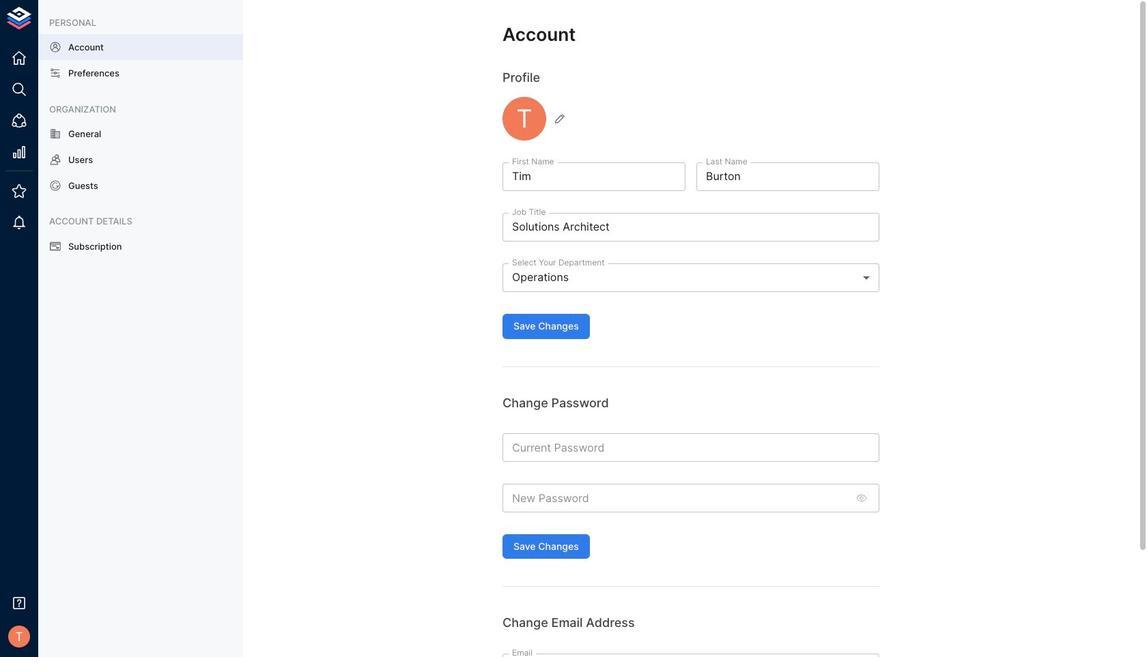 Task type: vqa. For each thing, say whether or not it's contained in the screenshot.
Team Management
no



Task type: describe. For each thing, give the bounding box(es) containing it.
Doe text field
[[697, 163, 880, 191]]

John text field
[[503, 163, 686, 191]]



Task type: locate. For each thing, give the bounding box(es) containing it.
1 password password field from the top
[[503, 434, 880, 462]]

2 password password field from the top
[[503, 484, 848, 513]]

0 vertical spatial password password field
[[503, 434, 880, 462]]

you@example.com text field
[[503, 654, 880, 658]]

CEO text field
[[503, 213, 880, 242]]

  field
[[503, 264, 880, 292]]

1 vertical spatial password password field
[[503, 484, 848, 513]]

Password password field
[[503, 434, 880, 462], [503, 484, 848, 513]]



